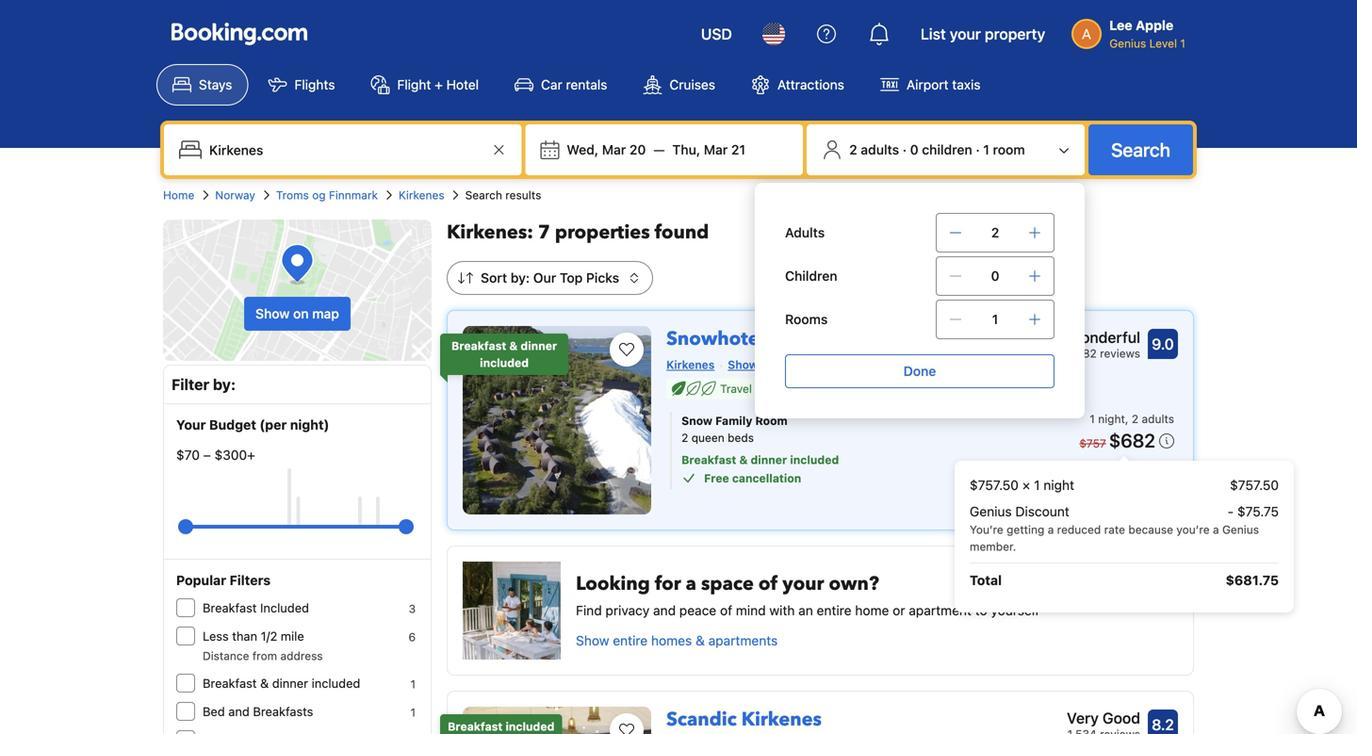 Task type: vqa. For each thing, say whether or not it's contained in the screenshot.
Sort
yes



Task type: describe. For each thing, give the bounding box(es) containing it.
3
[[409, 602, 416, 616]]

1 · from the left
[[903, 142, 907, 157]]

2 · from the left
[[976, 142, 980, 157]]

1 horizontal spatial 0
[[991, 268, 1000, 284]]

wed, mar 20 button
[[559, 133, 654, 167]]

hotel
[[446, 77, 479, 92]]

& down from on the left bottom of the page
[[260, 676, 269, 690]]

by: for sort
[[511, 270, 530, 286]]

kirkenes down snowhotel
[[667, 358, 715, 371]]

room
[[756, 414, 788, 427]]

1 vertical spatial level
[[820, 382, 848, 395]]

kirkenes inside 'link'
[[770, 326, 850, 352]]

& inside breakfast & dinner included
[[509, 339, 518, 353]]

scandic
[[667, 707, 737, 733]]

2 right the ,
[[1132, 412, 1139, 425]]

search for search
[[1111, 139, 1171, 161]]

getting
[[1007, 523, 1045, 536]]

distance from address
[[203, 649, 323, 663]]

1 horizontal spatial breakfast & dinner included
[[452, 339, 557, 370]]

apple
[[1136, 17, 1174, 33]]

search results
[[465, 189, 541, 202]]

on inside button
[[293, 306, 309, 321]]

thu,
[[673, 142, 701, 157]]

show entire homes & apartments
[[576, 633, 778, 649]]

family
[[716, 414, 753, 427]]

free cancellation
[[704, 472, 802, 485]]

to
[[975, 603, 988, 618]]

find
[[576, 603, 602, 618]]

or
[[893, 603, 905, 618]]

flight
[[397, 77, 431, 92]]

kirkenes right finnmark
[[399, 189, 445, 202]]

1 vertical spatial on
[[761, 358, 775, 371]]

$75.75
[[1238, 504, 1279, 519]]

airport taxis link
[[864, 64, 997, 106]]

results
[[506, 189, 541, 202]]

home
[[163, 189, 194, 202]]

booking.com image
[[172, 23, 307, 45]]

snowhotel kirkenes link
[[667, 319, 850, 352]]

your inside looking for a space of your own? find privacy and peace of mind with an entire home or apartment to yourself
[[783, 571, 824, 597]]

$300+
[[214, 447, 255, 463]]

breakfast included
[[448, 720, 555, 733]]

2 adults · 0 children · 1 room
[[849, 142, 1025, 157]]

stays link
[[156, 64, 248, 106]]

snowhotel
[[667, 326, 765, 352]]

rentals
[[566, 77, 607, 92]]

1 vertical spatial map
[[778, 358, 802, 371]]

member.
[[970, 540, 1016, 553]]

sort
[[481, 270, 507, 286]]

reviews
[[1100, 347, 1141, 360]]

lee
[[1110, 17, 1133, 33]]

genius discount
[[970, 504, 1070, 519]]

breakfast inside 2 queen beds breakfast & dinner included
[[682, 453, 737, 466]]

looking
[[576, 571, 650, 597]]

your account menu lee apple genius level 1 element
[[1072, 8, 1193, 52]]

snowhotel kirkenes image
[[463, 326, 651, 515]]

good
[[1103, 709, 1141, 727]]

1 inside lee apple genius level 1
[[1181, 37, 1186, 50]]

very good
[[1067, 709, 1141, 727]]

flights link
[[252, 64, 351, 106]]

children
[[922, 142, 973, 157]]

your inside list your property link
[[950, 25, 981, 43]]

wed,
[[567, 142, 599, 157]]

0 horizontal spatial breakfast & dinner included
[[203, 676, 360, 690]]

20
[[630, 142, 646, 157]]

thu, mar 21 button
[[665, 133, 753, 167]]

an
[[799, 603, 813, 618]]

properties
[[555, 220, 650, 246]]

adults
[[785, 225, 825, 240]]

total
[[970, 573, 1002, 588]]

snowhotel kirkenes
[[667, 326, 850, 352]]

1 inside dropdown button
[[983, 142, 990, 157]]

bed
[[203, 705, 225, 719]]

2 vertical spatial dinner
[[272, 676, 308, 690]]

2 for 2
[[991, 225, 999, 240]]

because
[[1129, 523, 1174, 536]]

7
[[538, 220, 550, 246]]

troms og finnmark
[[276, 189, 378, 202]]

21
[[731, 142, 746, 157]]

dinner inside 2 queen beds breakfast & dinner included
[[751, 453, 787, 466]]

& inside button
[[696, 633, 705, 649]]

troms og finnmark link
[[276, 187, 378, 204]]

genius inside lee apple genius level 1
[[1110, 37, 1146, 50]]

reduced
[[1057, 523, 1101, 536]]

rooms
[[785, 312, 828, 327]]

2 horizontal spatial a
[[1213, 523, 1219, 536]]

scandic kirkenes link
[[667, 699, 822, 733]]

genius inside you're getting a reduced rate because you're a genius member.
[[1223, 523, 1259, 536]]

0 horizontal spatial of
[[720, 603, 732, 618]]

a for own?
[[686, 571, 697, 597]]

list your property
[[921, 25, 1046, 43]]

less than 1/2 mile
[[203, 629, 304, 643]]

show on map inside button
[[256, 306, 339, 321]]

show on map button
[[244, 297, 351, 331]]

- $75.75
[[1228, 504, 1279, 519]]

1 night , 2 adults
[[1090, 412, 1175, 425]]

0 inside 2 adults · 0 children · 1 room dropdown button
[[910, 142, 919, 157]]

search for search results
[[465, 189, 502, 202]]

2 mar from the left
[[704, 142, 728, 157]]

snow
[[682, 414, 713, 427]]

picks
[[586, 270, 619, 286]]

peace
[[680, 603, 717, 618]]

0 horizontal spatial genius
[[970, 504, 1012, 519]]

list your property link
[[910, 11, 1057, 57]]

1 horizontal spatial dinner
[[521, 339, 557, 353]]

privacy
[[606, 603, 650, 618]]

1/2
[[261, 629, 277, 643]]

1 horizontal spatial of
[[759, 571, 778, 597]]

children
[[785, 268, 838, 284]]

map inside button
[[312, 306, 339, 321]]

mind
[[736, 603, 766, 618]]

for
[[655, 571, 681, 597]]

382
[[1076, 347, 1097, 360]]

homes
[[651, 633, 692, 649]]

troms
[[276, 189, 309, 202]]

sort by: our top picks
[[481, 270, 619, 286]]

$70 – $300+
[[176, 447, 255, 463]]

show for the show entire homes & apartments button
[[576, 633, 609, 649]]

see
[[1048, 474, 1071, 490]]

car
[[541, 77, 562, 92]]

1 horizontal spatial adults
[[1142, 412, 1175, 425]]

sustainable
[[755, 382, 817, 395]]

see availability link
[[1037, 465, 1175, 499]]

search button
[[1089, 124, 1193, 175]]

1 horizontal spatial show on map
[[728, 358, 802, 371]]



Task type: locate. For each thing, give the bounding box(es) containing it.
1 horizontal spatial on
[[761, 358, 775, 371]]

group
[[186, 512, 406, 542]]

0 horizontal spatial $757.50
[[970, 477, 1019, 493]]

0 vertical spatial entire
[[817, 603, 852, 618]]

rate
[[1104, 523, 1125, 536]]

of up the 'with'
[[759, 571, 778, 597]]

2 for 2 queen beds breakfast & dinner included
[[682, 431, 688, 444]]

& inside 2 queen beds breakfast & dinner included
[[739, 453, 748, 466]]

snow family room
[[682, 414, 788, 427]]

0 horizontal spatial entire
[[613, 633, 648, 649]]

1 vertical spatial and
[[228, 705, 250, 719]]

0 horizontal spatial a
[[686, 571, 697, 597]]

map
[[312, 306, 339, 321], [778, 358, 802, 371]]

budget
[[209, 417, 256, 433]]

show
[[256, 306, 290, 321], [728, 358, 758, 371], [576, 633, 609, 649]]

1 vertical spatial show on map
[[728, 358, 802, 371]]

$757
[[1080, 437, 1107, 450]]

of
[[759, 571, 778, 597], [720, 603, 732, 618]]

2 down attractions link
[[849, 142, 858, 157]]

0 horizontal spatial your
[[783, 571, 824, 597]]

2
[[849, 142, 858, 157], [991, 225, 999, 240], [1132, 412, 1139, 425], [682, 431, 688, 444]]

0 vertical spatial show on map
[[256, 306, 339, 321]]

genius down "lee"
[[1110, 37, 1146, 50]]

1 $757.50 from the left
[[970, 477, 1019, 493]]

×
[[1022, 477, 1031, 493]]

$681.75
[[1226, 573, 1279, 588]]

0 horizontal spatial level
[[820, 382, 848, 395]]

entire inside looking for a space of your own? find privacy and peace of mind with an entire home or apartment to yourself
[[817, 603, 852, 618]]

$757.50 × 1 night
[[970, 477, 1075, 493]]

$757.50
[[970, 477, 1019, 493], [1230, 477, 1279, 493]]

done button
[[785, 354, 1055, 388]]

adults left the children on the top
[[861, 142, 899, 157]]

done
[[904, 363, 936, 379]]

1 horizontal spatial search
[[1111, 139, 1171, 161]]

wonderful 382 reviews
[[1068, 329, 1141, 360]]

1 horizontal spatial a
[[1048, 523, 1054, 536]]

very good element
[[1067, 707, 1141, 730]]

and right bed
[[228, 705, 250, 719]]

by: left our
[[511, 270, 530, 286]]

2 for 2 adults · 0 children · 1 room
[[849, 142, 858, 157]]

car rentals link
[[499, 64, 623, 106]]

0 vertical spatial by:
[[511, 270, 530, 286]]

a right the you're at the right of the page
[[1213, 523, 1219, 536]]

1 vertical spatial dinner
[[751, 453, 787, 466]]

0 horizontal spatial show
[[256, 306, 290, 321]]

night
[[1098, 412, 1125, 425], [1044, 477, 1075, 493]]

1 vertical spatial by:
[[213, 376, 236, 394]]

night up discount
[[1044, 477, 1075, 493]]

2 inside 2 queen beds breakfast & dinner included
[[682, 431, 688, 444]]

1 horizontal spatial and
[[653, 603, 676, 618]]

0 horizontal spatial ·
[[903, 142, 907, 157]]

0 horizontal spatial by:
[[213, 376, 236, 394]]

1 horizontal spatial night
[[1098, 412, 1125, 425]]

9.0
[[1152, 335, 1174, 353]]

+
[[435, 77, 443, 92]]

snow family room link
[[682, 412, 1000, 429]]

1 vertical spatial night
[[1044, 477, 1075, 493]]

kirkenes: 7 properties found
[[447, 220, 709, 246]]

a down discount
[[1048, 523, 1054, 536]]

2 queen beds breakfast & dinner included
[[682, 431, 839, 466]]

cancellation
[[732, 472, 802, 485]]

1 vertical spatial breakfast & dinner included
[[203, 676, 360, 690]]

kirkenes right the scandic
[[742, 707, 822, 733]]

0 vertical spatial on
[[293, 306, 309, 321]]

dinner down our
[[521, 339, 557, 353]]

wonderful element
[[1068, 326, 1141, 349]]

included inside 2 queen beds breakfast & dinner included
[[790, 453, 839, 466]]

0 horizontal spatial 0
[[910, 142, 919, 157]]

2 horizontal spatial show
[[728, 358, 758, 371]]

1 vertical spatial genius
[[970, 504, 1012, 519]]

0 vertical spatial show
[[256, 306, 290, 321]]

your up an
[[783, 571, 824, 597]]

$70
[[176, 447, 200, 463]]

genius
[[1110, 37, 1146, 50], [970, 504, 1012, 519], [1223, 523, 1259, 536]]

beds
[[728, 431, 754, 444]]

show for the show on map button
[[256, 306, 290, 321]]

apartments
[[709, 633, 778, 649]]

scored 9.0 element
[[1148, 329, 1178, 359]]

cruises link
[[627, 64, 731, 106]]

cruises
[[670, 77, 715, 92]]

included inside breakfast & dinner included
[[480, 356, 529, 370]]

search results updated. kirkenes: 7 properties found. element
[[447, 220, 1194, 246]]

breakfast & dinner included up breakfasts
[[203, 676, 360, 690]]

you're getting a reduced rate because you're a genius member.
[[970, 523, 1259, 553]]

1 horizontal spatial entire
[[817, 603, 852, 618]]

0 vertical spatial level
[[1150, 37, 1177, 50]]

1 vertical spatial of
[[720, 603, 732, 618]]

entire inside the show entire homes & apartments button
[[613, 633, 648, 649]]

0 vertical spatial your
[[950, 25, 981, 43]]

a inside looking for a space of your own? find privacy and peace of mind with an entire home or apartment to yourself
[[686, 571, 697, 597]]

dinner up cancellation
[[751, 453, 787, 466]]

0 horizontal spatial search
[[465, 189, 502, 202]]

breakfasts
[[253, 705, 313, 719]]

mar
[[602, 142, 626, 157], [704, 142, 728, 157]]

$757.50 for $757.50
[[1230, 477, 1279, 493]]

car rentals
[[541, 77, 607, 92]]

and down for
[[653, 603, 676, 618]]

lee apple genius level 1
[[1110, 17, 1186, 50]]

2 horizontal spatial genius
[[1223, 523, 1259, 536]]

1 horizontal spatial by:
[[511, 270, 530, 286]]

0 vertical spatial search
[[1111, 139, 1171, 161]]

space
[[701, 571, 754, 597]]

and inside looking for a space of your own? find privacy and peace of mind with an entire home or apartment to yourself
[[653, 603, 676, 618]]

1 vertical spatial your
[[783, 571, 824, 597]]

filters
[[230, 573, 271, 588]]

home
[[855, 603, 889, 618]]

a for you're
[[1048, 523, 1054, 536]]

· left the children on the top
[[903, 142, 907, 157]]

looking for a space of your own? image
[[463, 562, 561, 660]]

show on map
[[256, 306, 339, 321], [728, 358, 802, 371]]

0 horizontal spatial adults
[[861, 142, 899, 157]]

2 inside 2 adults · 0 children · 1 room dropdown button
[[849, 142, 858, 157]]

2 horizontal spatial dinner
[[751, 453, 787, 466]]

genius down "-"
[[1223, 523, 1259, 536]]

entire right an
[[817, 603, 852, 618]]

search inside button
[[1111, 139, 1171, 161]]

by: right filter
[[213, 376, 236, 394]]

$757.50 up "- $75.75"
[[1230, 477, 1279, 493]]

1 horizontal spatial ·
[[976, 142, 980, 157]]

entire
[[817, 603, 852, 618], [613, 633, 648, 649]]

level down apple
[[1150, 37, 1177, 50]]

scored 8.2 element
[[1148, 710, 1178, 734]]

distance
[[203, 649, 249, 663]]

a right for
[[686, 571, 697, 597]]

travel
[[720, 382, 752, 395]]

and
[[653, 603, 676, 618], [228, 705, 250, 719]]

wonderful
[[1068, 329, 1141, 346]]

Where are you going? field
[[202, 133, 488, 167]]

breakfast & dinner included down sort at top
[[452, 339, 557, 370]]

& right homes
[[696, 633, 705, 649]]

—
[[654, 142, 665, 157]]

0 vertical spatial and
[[653, 603, 676, 618]]

0 vertical spatial night
[[1098, 412, 1125, 425]]

flight + hotel link
[[355, 64, 495, 106]]

of left mind
[[720, 603, 732, 618]]

level
[[1150, 37, 1177, 50], [820, 382, 848, 395]]

than
[[232, 629, 257, 643]]

$757.50 for $757.50 × 1 night
[[970, 477, 1019, 493]]

with
[[770, 603, 795, 618]]

& down the sort by: our top picks
[[509, 339, 518, 353]]

0 vertical spatial adults
[[861, 142, 899, 157]]

kirkenes up travel sustainable level 1
[[770, 326, 850, 352]]

1 mar from the left
[[602, 142, 626, 157]]

dinner up breakfasts
[[272, 676, 308, 690]]

(per
[[260, 417, 287, 433]]

0 horizontal spatial on
[[293, 306, 309, 321]]

queen
[[692, 431, 725, 444]]

by: for filter
[[213, 376, 236, 394]]

1 horizontal spatial your
[[950, 25, 981, 43]]

0 horizontal spatial and
[[228, 705, 250, 719]]

entire down privacy
[[613, 633, 648, 649]]

0 vertical spatial 0
[[910, 142, 919, 157]]

flight + hotel
[[397, 77, 479, 92]]

show inside the show on map button
[[256, 306, 290, 321]]

usd button
[[690, 11, 744, 57]]

adults right the ,
[[1142, 412, 1175, 425]]

0 vertical spatial of
[[759, 571, 778, 597]]

filter
[[172, 376, 209, 394]]

1 horizontal spatial mar
[[704, 142, 728, 157]]

2 adults · 0 children · 1 room button
[[815, 132, 1077, 168]]

mar left 20 at the top of the page
[[602, 142, 626, 157]]

taxis
[[952, 77, 981, 92]]

–
[[203, 447, 211, 463]]

see availability
[[1048, 474, 1141, 490]]

address
[[280, 649, 323, 663]]

search
[[1111, 139, 1171, 161], [465, 189, 502, 202]]

level up the snow family room link
[[820, 382, 848, 395]]

airport taxis
[[907, 77, 981, 92]]

2 vertical spatial show
[[576, 633, 609, 649]]

$757.50 left ×
[[970, 477, 1019, 493]]

you're
[[1177, 523, 1210, 536]]

0 vertical spatial dinner
[[521, 339, 557, 353]]

2 down 'room'
[[991, 225, 999, 240]]

usd
[[701, 25, 732, 43]]

adults inside 2 adults · 0 children · 1 room dropdown button
[[861, 142, 899, 157]]

1 horizontal spatial map
[[778, 358, 802, 371]]

filter by:
[[172, 376, 236, 394]]

0 horizontal spatial mar
[[602, 142, 626, 157]]

& up free cancellation
[[739, 453, 748, 466]]

1 vertical spatial adults
[[1142, 412, 1175, 425]]

genius up you're
[[970, 504, 1012, 519]]

0 vertical spatial genius
[[1110, 37, 1146, 50]]

airport
[[907, 77, 949, 92]]

1 vertical spatial show
[[728, 358, 758, 371]]

you're
[[970, 523, 1004, 536]]

1 horizontal spatial $757.50
[[1230, 477, 1279, 493]]

og
[[312, 189, 326, 202]]

1 vertical spatial search
[[465, 189, 502, 202]]

show inside the show entire homes & apartments button
[[576, 633, 609, 649]]

flights
[[295, 77, 335, 92]]

· right the children on the top
[[976, 142, 980, 157]]

bed and breakfasts
[[203, 705, 313, 719]]

kirkenes:
[[447, 220, 533, 246]]

1 horizontal spatial genius
[[1110, 37, 1146, 50]]

1 horizontal spatial show
[[576, 633, 609, 649]]

0 horizontal spatial map
[[312, 306, 339, 321]]

kirkenes link
[[399, 187, 445, 204]]

2 down snow
[[682, 431, 688, 444]]

own?
[[829, 571, 879, 597]]

1 horizontal spatial level
[[1150, 37, 1177, 50]]

1 vertical spatial entire
[[613, 633, 648, 649]]

0 vertical spatial breakfast & dinner included
[[452, 339, 557, 370]]

a
[[1048, 523, 1054, 536], [1213, 523, 1219, 536], [686, 571, 697, 597]]

0
[[910, 142, 919, 157], [991, 268, 1000, 284]]

night up $682
[[1098, 412, 1125, 425]]

0 horizontal spatial show on map
[[256, 306, 339, 321]]

0 horizontal spatial night
[[1044, 477, 1075, 493]]

0 horizontal spatial dinner
[[272, 676, 308, 690]]

2 $757.50 from the left
[[1230, 477, 1279, 493]]

mar left the 21
[[704, 142, 728, 157]]

1 vertical spatial 0
[[991, 268, 1000, 284]]

level inside lee apple genius level 1
[[1150, 37, 1177, 50]]

home link
[[163, 187, 194, 204]]

mile
[[281, 629, 304, 643]]

list
[[921, 25, 946, 43]]

2 vertical spatial genius
[[1223, 523, 1259, 536]]

0 vertical spatial map
[[312, 306, 339, 321]]

8.2
[[1152, 716, 1174, 734]]

your right the list
[[950, 25, 981, 43]]

our
[[533, 270, 556, 286]]



